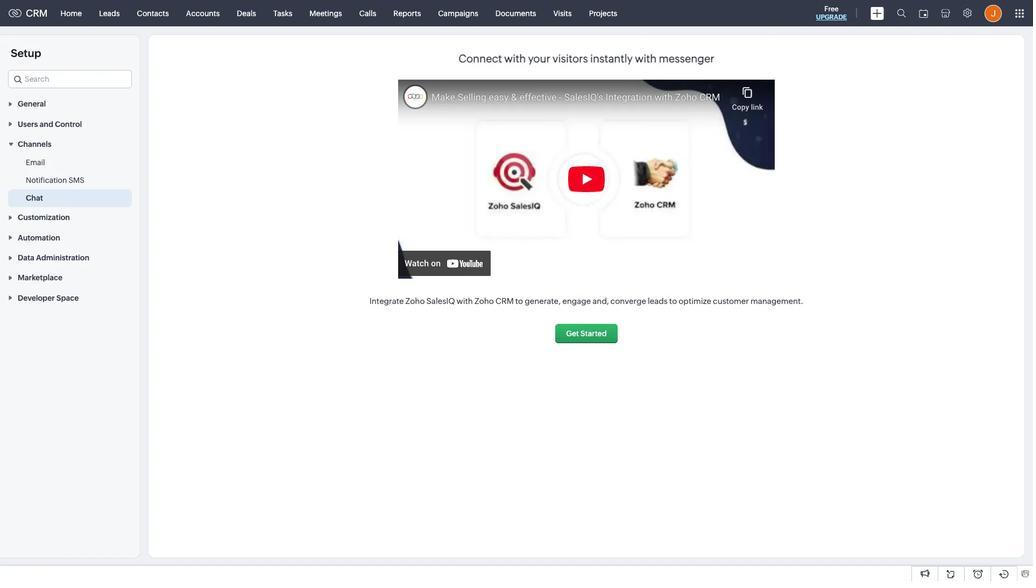 Task type: describe. For each thing, give the bounding box(es) containing it.
accounts
[[186, 9, 220, 17]]

calls link
[[351, 0, 385, 26]]

calendar image
[[919, 9, 928, 17]]

messenger
[[659, 52, 715, 65]]

search image
[[897, 9, 906, 18]]

automation
[[18, 233, 60, 242]]

2 to from the left
[[669, 297, 677, 306]]

sms
[[69, 176, 84, 185]]

1 vertical spatial crm
[[496, 297, 514, 306]]

deals link
[[228, 0, 265, 26]]

salesiq
[[427, 297, 455, 306]]

marketplace button
[[0, 268, 140, 288]]

connect with your visitors instantly with messenger
[[459, 52, 715, 65]]

home
[[61, 9, 82, 17]]

get
[[566, 329, 579, 338]]

contacts
[[137, 9, 169, 17]]

documents link
[[487, 0, 545, 26]]

create menu image
[[871, 7, 884, 20]]

users
[[18, 120, 38, 128]]

data administration button
[[0, 247, 140, 268]]

meetings link
[[301, 0, 351, 26]]

notification sms link
[[26, 175, 84, 186]]

administration
[[36, 254, 89, 262]]

management.
[[751, 297, 804, 306]]

channels button
[[0, 134, 140, 154]]

email link
[[26, 157, 45, 168]]

2 horizontal spatial with
[[635, 52, 657, 65]]

campaigns link
[[430, 0, 487, 26]]

converge
[[611, 297, 646, 306]]

integrate zoho salesiq with zoho crm to generate, engage and, converge leads to optimize customer management.
[[370, 297, 804, 306]]

free upgrade
[[816, 5, 847, 21]]

home link
[[52, 0, 90, 26]]

users and control button
[[0, 114, 140, 134]]

developer
[[18, 294, 55, 302]]

channels region
[[0, 154, 140, 207]]

profile element
[[978, 0, 1009, 26]]

your
[[528, 52, 551, 65]]

projects
[[589, 9, 617, 17]]

data administration
[[18, 254, 89, 262]]

get started
[[566, 329, 607, 338]]

notification sms
[[26, 176, 84, 185]]

leads
[[648, 297, 668, 306]]

engage
[[563, 297, 591, 306]]

0 horizontal spatial with
[[457, 297, 473, 306]]



Task type: vqa. For each thing, say whether or not it's contained in the screenshot.
EXTERNAL
no



Task type: locate. For each thing, give the bounding box(es) containing it.
visits link
[[545, 0, 581, 26]]

1 horizontal spatial zoho
[[475, 297, 494, 306]]

channels
[[18, 140, 51, 149]]

0 horizontal spatial to
[[516, 297, 523, 306]]

instantly
[[590, 52, 633, 65]]

crm left home
[[26, 8, 48, 19]]

customization button
[[0, 207, 140, 227]]

1 horizontal spatial with
[[504, 52, 526, 65]]

leads
[[99, 9, 120, 17]]

1 to from the left
[[516, 297, 523, 306]]

0 vertical spatial crm
[[26, 8, 48, 19]]

customization
[[18, 213, 70, 222]]

control
[[55, 120, 82, 128]]

meetings
[[310, 9, 342, 17]]

deals
[[237, 9, 256, 17]]

0 horizontal spatial zoho
[[406, 297, 425, 306]]

notification
[[26, 176, 67, 185]]

search element
[[891, 0, 913, 26]]

crm left generate,
[[496, 297, 514, 306]]

data
[[18, 254, 34, 262]]

crm link
[[9, 8, 48, 19]]

customer
[[713, 297, 749, 306]]

profile image
[[985, 5, 1002, 22]]

and,
[[593, 297, 609, 306]]

campaigns
[[438, 9, 478, 17]]

with
[[504, 52, 526, 65], [635, 52, 657, 65], [457, 297, 473, 306]]

to right the leads
[[669, 297, 677, 306]]

1 zoho from the left
[[406, 297, 425, 306]]

setup
[[11, 47, 41, 59]]

developer space
[[18, 294, 79, 302]]

developer space button
[[0, 288, 140, 308]]

2 zoho from the left
[[475, 297, 494, 306]]

chat
[[26, 194, 43, 202]]

contacts link
[[128, 0, 178, 26]]

None field
[[8, 70, 132, 88]]

space
[[56, 294, 79, 302]]

accounts link
[[178, 0, 228, 26]]

zoho
[[406, 297, 425, 306], [475, 297, 494, 306]]

upgrade
[[816, 13, 847, 21]]

with left your
[[504, 52, 526, 65]]

generate,
[[525, 297, 561, 306]]

visits
[[554, 9, 572, 17]]

visitors
[[553, 52, 588, 65]]

get started button
[[556, 324, 618, 343]]

reports link
[[385, 0, 430, 26]]

to
[[516, 297, 523, 306], [669, 297, 677, 306]]

with right salesiq
[[457, 297, 473, 306]]

tasks
[[273, 9, 292, 17]]

zoho right salesiq
[[475, 297, 494, 306]]

and
[[40, 120, 53, 128]]

to left generate,
[[516, 297, 523, 306]]

chat link
[[26, 193, 43, 203]]

1 horizontal spatial to
[[669, 297, 677, 306]]

reports
[[394, 9, 421, 17]]

automation button
[[0, 227, 140, 247]]

leads link
[[90, 0, 128, 26]]

tasks link
[[265, 0, 301, 26]]

optimize
[[679, 297, 712, 306]]

email
[[26, 158, 45, 167]]

calls
[[359, 9, 376, 17]]

integrate
[[370, 297, 404, 306]]

started
[[581, 329, 607, 338]]

with right "instantly"
[[635, 52, 657, 65]]

zoho left salesiq
[[406, 297, 425, 306]]

general
[[18, 100, 46, 108]]

projects link
[[581, 0, 626, 26]]

create menu element
[[864, 0, 891, 26]]

general button
[[0, 94, 140, 114]]

marketplace
[[18, 274, 62, 282]]

users and control
[[18, 120, 82, 128]]

1 horizontal spatial crm
[[496, 297, 514, 306]]

documents
[[496, 9, 536, 17]]

connect
[[459, 52, 502, 65]]

free
[[825, 5, 839, 13]]

0 horizontal spatial crm
[[26, 8, 48, 19]]

crm
[[26, 8, 48, 19], [496, 297, 514, 306]]

Search text field
[[9, 71, 131, 88]]



